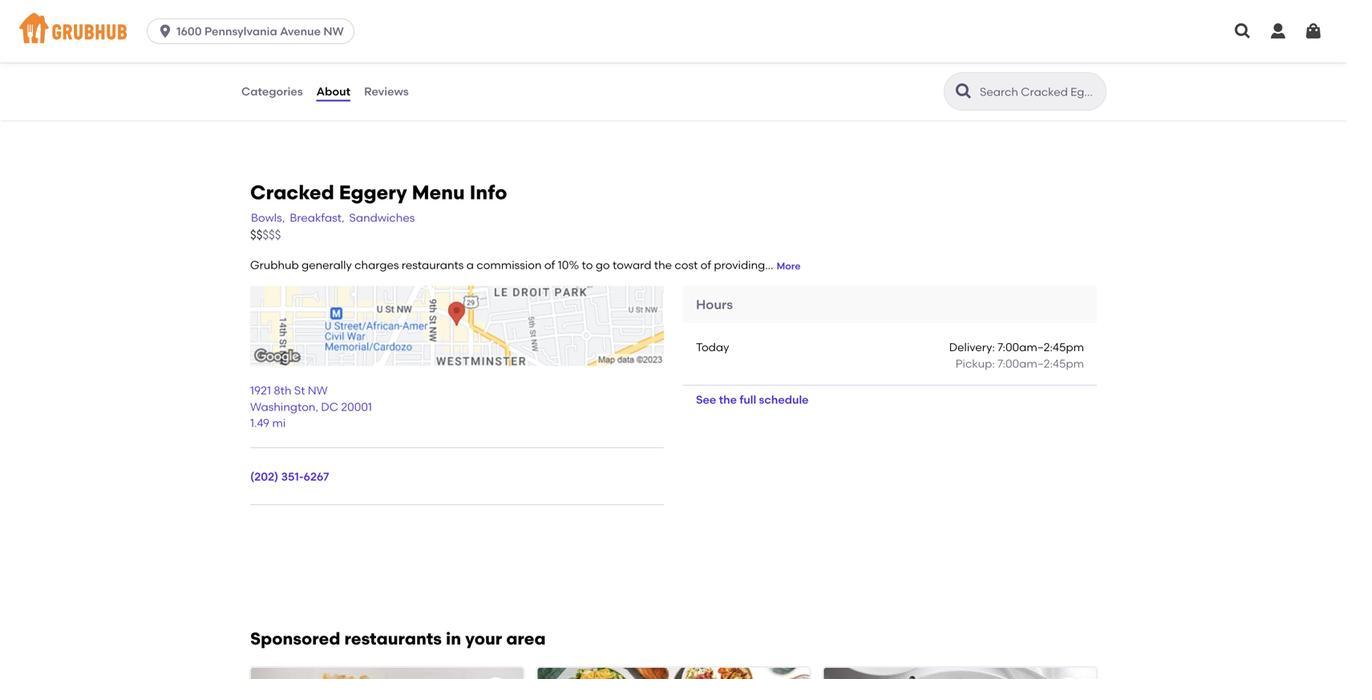 Task type: vqa. For each thing, say whether or not it's contained in the screenshot.
the
yes



Task type: describe. For each thing, give the bounding box(es) containing it.
pickup:
[[956, 357, 995, 370]]

1600 pennsylvania avenue nw
[[176, 24, 344, 38]]

sponsored
[[250, 629, 340, 649]]

1600
[[176, 24, 202, 38]]

sandwiches button
[[348, 209, 416, 227]]

Search Cracked Eggery search field
[[978, 84, 1101, 99]]

a
[[466, 258, 474, 272]]

st
[[294, 384, 305, 397]]

schedule
[[759, 393, 809, 407]]

svg image inside 1600 pennsylvania avenue nw button
[[157, 23, 173, 39]]

in-
[[792, 47, 807, 60]]

pennsylvania
[[204, 24, 277, 38]]

today
[[696, 341, 729, 354]]

more button
[[777, 259, 801, 273]]

the palm logo image
[[824, 668, 1096, 679]]

more
[[777, 260, 801, 272]]

(202) 351-6267 button
[[250, 469, 329, 485]]

1.49
[[250, 416, 270, 430]]

store.
[[807, 47, 836, 60]]

sandwiches
[[349, 211, 415, 224]]

1 horizontal spatial the
[[654, 258, 672, 272]]

nw for st
[[308, 384, 328, 397]]

reviews
[[364, 84, 409, 98]]

merchants
[[423, 47, 482, 60]]

main navigation navigation
[[0, 0, 1347, 63]]

eggery
[[339, 181, 407, 204]]

8th
[[274, 384, 291, 397]]

our merchants set item prices on the platform, and prices may be lower in-store.
[[400, 47, 836, 60]]

$$
[[250, 228, 263, 242]]

go
[[596, 258, 610, 272]]

0 vertical spatial restaurants
[[402, 258, 464, 272]]

about button
[[316, 63, 351, 120]]

item
[[504, 47, 528, 60]]

1600 pennsylvania avenue nw button
[[147, 18, 361, 44]]

and
[[656, 47, 678, 60]]

menu
[[412, 181, 465, 204]]

your
[[465, 629, 502, 649]]

grubhub
[[250, 258, 299, 272]]

7:00am–2:45pm for pickup: 7:00am–2:45pm
[[998, 357, 1084, 370]]

full
[[740, 393, 756, 407]]

see
[[696, 393, 716, 407]]

(202)
[[250, 470, 278, 484]]

breakfast,
[[290, 211, 344, 224]]

dc
[[321, 400, 338, 414]]

roti mediterranean bowls, salads & pitas logo image
[[538, 668, 810, 679]]

see the full schedule button
[[683, 386, 822, 414]]

washington
[[250, 400, 315, 414]]

info
[[470, 181, 507, 204]]

set
[[485, 47, 501, 60]]

pickup: 7:00am–2:45pm
[[956, 357, 1084, 370]]

hours
[[696, 297, 733, 312]]

10%
[[558, 258, 579, 272]]

cracked
[[250, 181, 334, 204]]

0 vertical spatial the
[[583, 47, 601, 60]]

delivery: 7:00am–2:45pm
[[949, 341, 1084, 354]]

about
[[316, 84, 350, 98]]



Task type: locate. For each thing, give the bounding box(es) containing it.
our
[[400, 47, 421, 60]]

of right cost
[[701, 258, 711, 272]]

0 horizontal spatial the
[[583, 47, 601, 60]]

0 vertical spatial nw
[[323, 24, 344, 38]]

1921
[[250, 384, 271, 397]]

2 horizontal spatial the
[[719, 393, 737, 407]]

...
[[765, 258, 773, 272]]

on
[[567, 47, 580, 60]]

of
[[544, 258, 555, 272], [701, 258, 711, 272]]

cost
[[675, 258, 698, 272]]

(202) 351-6267
[[250, 470, 329, 484]]

commission
[[477, 258, 542, 272]]

prices right and
[[681, 47, 714, 60]]

6267
[[304, 470, 329, 484]]

hard rock cafe logo image
[[251, 668, 523, 679]]

1 7:00am–2:45pm from the top
[[998, 341, 1084, 354]]

0 vertical spatial 7:00am–2:45pm
[[998, 341, 1084, 354]]

2 prices from the left
[[681, 47, 714, 60]]

7:00am–2:45pm down delivery: 7:00am–2:45pm
[[998, 357, 1084, 370]]

bowls, button
[[250, 209, 286, 227]]

nw up ,
[[308, 384, 328, 397]]

the left cost
[[654, 258, 672, 272]]

restaurants up hard rock cafe logo
[[344, 629, 442, 649]]

nw for avenue
[[323, 24, 344, 38]]

charges
[[355, 258, 399, 272]]

the right on
[[583, 47, 601, 60]]

,
[[315, 400, 318, 414]]

0 horizontal spatial prices
[[531, 47, 564, 60]]

$$$$$
[[250, 228, 281, 242]]

reviews button
[[363, 63, 410, 120]]

the left full on the bottom of page
[[719, 393, 737, 407]]

svg image
[[1233, 22, 1252, 41], [1269, 22, 1288, 41], [1304, 22, 1323, 41], [157, 23, 173, 39]]

nw
[[323, 24, 344, 38], [308, 384, 328, 397]]

avenue
[[280, 24, 321, 38]]

grubhub generally charges restaurants a commission of 10% to go toward the cost of providing ... more
[[250, 258, 801, 272]]

to
[[582, 258, 593, 272]]

categories button
[[241, 63, 304, 120]]

prices left on
[[531, 47, 564, 60]]

nw inside button
[[323, 24, 344, 38]]

categories
[[241, 84, 303, 98]]

2 vertical spatial the
[[719, 393, 737, 407]]

search icon image
[[954, 82, 973, 101]]

breakfast, button
[[289, 209, 345, 227]]

the inside button
[[719, 393, 737, 407]]

nw inside 1921 8th st nw washington , dc 20001 1.49 mi
[[308, 384, 328, 397]]

generally
[[302, 258, 352, 272]]

nw right avenue
[[323, 24, 344, 38]]

cracked eggery menu info
[[250, 181, 507, 204]]

restaurants
[[402, 258, 464, 272], [344, 629, 442, 649]]

of left 10%
[[544, 258, 555, 272]]

restaurants left a
[[402, 258, 464, 272]]

1921 8th st nw washington , dc 20001 1.49 mi
[[250, 384, 372, 430]]

lower
[[760, 47, 789, 60]]

20001
[[341, 400, 372, 414]]

delivery:
[[949, 341, 995, 354]]

7:00am–2:45pm for delivery: 7:00am–2:45pm
[[998, 341, 1084, 354]]

may
[[716, 47, 741, 60]]

1 horizontal spatial prices
[[681, 47, 714, 60]]

the
[[583, 47, 601, 60], [654, 258, 672, 272], [719, 393, 737, 407]]

prices
[[531, 47, 564, 60], [681, 47, 714, 60]]

351-
[[281, 470, 304, 484]]

1 vertical spatial the
[[654, 258, 672, 272]]

platform,
[[604, 47, 654, 60]]

area
[[506, 629, 546, 649]]

0 horizontal spatial of
[[544, 258, 555, 272]]

7:00am–2:45pm
[[998, 341, 1084, 354], [998, 357, 1084, 370]]

sponsored restaurants in your area
[[250, 629, 546, 649]]

7:00am–2:45pm up pickup: 7:00am–2:45pm on the bottom
[[998, 341, 1084, 354]]

1 horizontal spatial of
[[701, 258, 711, 272]]

2 7:00am–2:45pm from the top
[[998, 357, 1084, 370]]

1 of from the left
[[544, 258, 555, 272]]

1 vertical spatial nw
[[308, 384, 328, 397]]

bowls, breakfast, sandwiches
[[251, 211, 415, 224]]

see the full schedule
[[696, 393, 809, 407]]

1 prices from the left
[[531, 47, 564, 60]]

providing
[[714, 258, 765, 272]]

2 of from the left
[[701, 258, 711, 272]]

bowls,
[[251, 211, 285, 224]]

1 vertical spatial 7:00am–2:45pm
[[998, 357, 1084, 370]]

mi
[[272, 416, 286, 430]]

toward
[[613, 258, 651, 272]]

in
[[446, 629, 461, 649]]

1 vertical spatial restaurants
[[344, 629, 442, 649]]

be
[[743, 47, 757, 60]]



